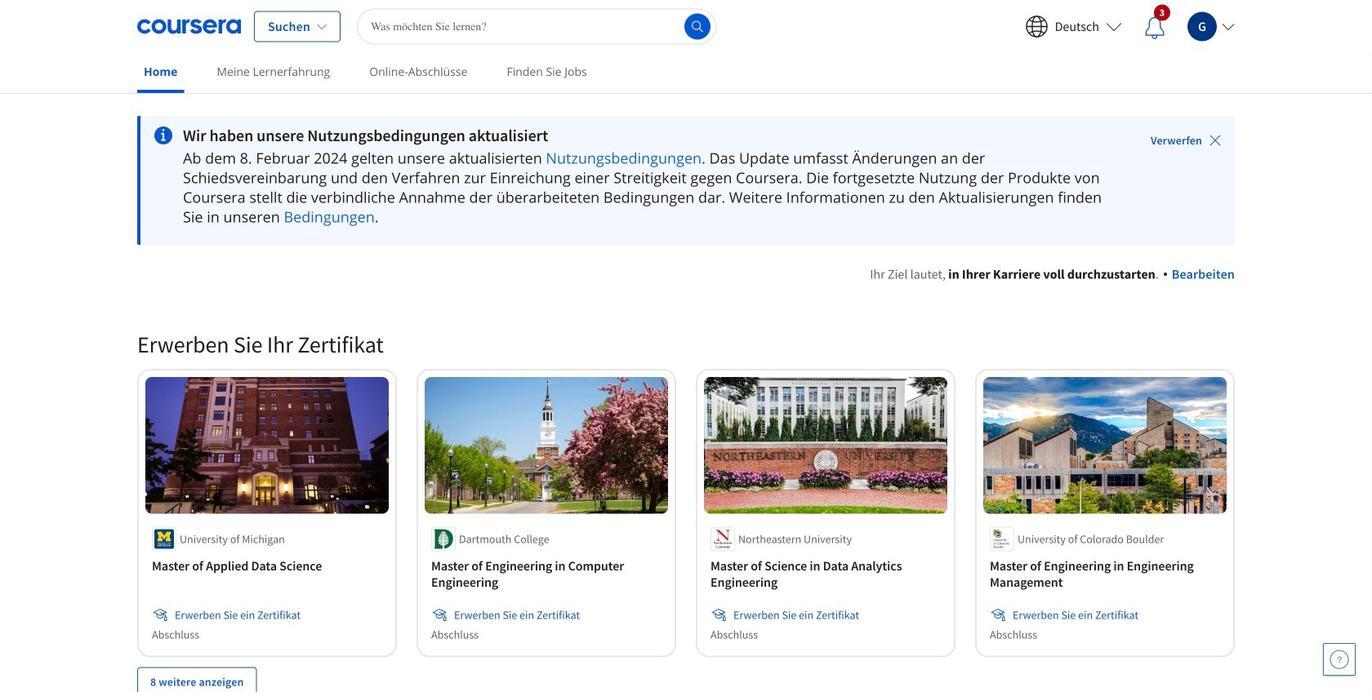 Task type: locate. For each thing, give the bounding box(es) containing it.
informationen: wir haben unsere nutzungsbedingungen aktualisiert element
[[183, 126, 1105, 145]]

None search field
[[357, 9, 716, 45]]

hilfe center image
[[1330, 650, 1350, 670]]

coursera image
[[137, 13, 241, 40]]

main content
[[0, 96, 1373, 693]]



Task type: describe. For each thing, give the bounding box(es) containing it.
Was möchten Sie lernen? text field
[[357, 9, 716, 45]]

sammlung erwerben sie ihr zertifikat element
[[127, 304, 1245, 693]]



Task type: vqa. For each thing, say whether or not it's contained in the screenshot.
Hilfe Center image
yes



